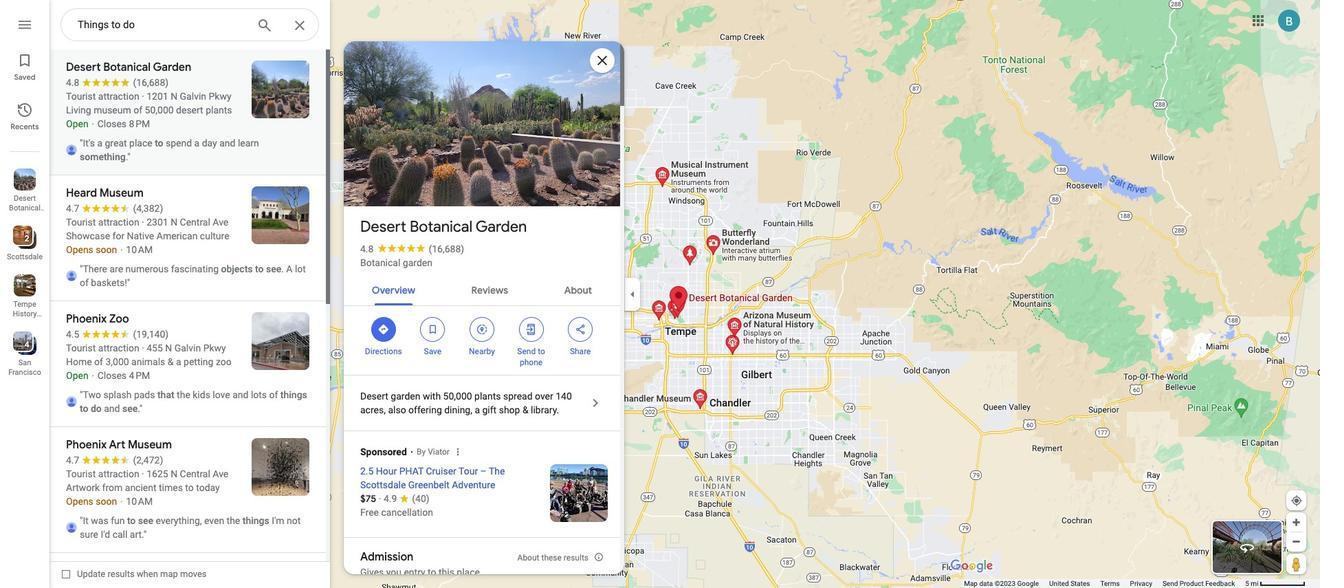 Task type: vqa. For each thing, say whether or not it's contained in the screenshot.
the leftmost About
yes



Task type: locate. For each thing, give the bounding box(es) containing it.
tab list
[[344, 272, 620, 305]]

product
[[1180, 580, 1204, 587]]

0 vertical spatial to
[[538, 347, 545, 356]]

0 horizontal spatial about
[[518, 553, 540, 563]]

garden
[[403, 257, 433, 268], [391, 391, 421, 402]]

1 horizontal spatial send
[[1163, 580, 1179, 587]]

0 vertical spatial desert
[[14, 194, 36, 203]]

scottsdale inside 2.5 hour phat cruiser tour – the scottsdale greenbelt adventure
[[360, 479, 406, 490]]

states
[[1071, 580, 1091, 587]]

the
[[489, 466, 505, 477]]

photos
[[421, 177, 455, 191]]

recents
[[11, 122, 39, 131]]

0 horizontal spatial garden
[[13, 213, 37, 222]]

map data ©2023 google
[[965, 580, 1039, 587]]

over
[[535, 391, 554, 402]]

by viator
[[417, 447, 450, 457]]

1 horizontal spatial desert botanical garden
[[360, 217, 527, 237]]

garden down 4.8 stars image
[[403, 257, 433, 268]]

to
[[538, 347, 545, 356], [428, 567, 436, 578]]

museum
[[10, 319, 40, 328]]

send product feedback
[[1163, 580, 1236, 587]]

None field
[[78, 17, 246, 33]]

None search field
[[61, 8, 319, 42]]

results for things to do feed
[[50, 50, 330, 588]]

street view image
[[1240, 539, 1256, 556]]

francisco
[[8, 368, 41, 377]]

map
[[160, 569, 178, 579]]

zoom in image
[[1292, 517, 1302, 528]]

plants
[[475, 391, 501, 402]]

16,688 reviews element
[[429, 244, 464, 255]]

results left the about these results image
[[564, 553, 589, 563]]

actions for desert botanical garden region
[[344, 306, 620, 375]]

desert botanical garden button
[[0, 163, 50, 222]]

these
[[542, 553, 562, 563]]

Update results when map moves checkbox
[[62, 565, 207, 583]]

a
[[475, 404, 480, 415]]

none field inside things to do field
[[78, 17, 246, 33]]

viator
[[428, 447, 450, 457]]

tempe history museum button
[[0, 269, 50, 328]]

google
[[1018, 580, 1039, 587]]

tab list containing overview
[[344, 272, 620, 305]]

garden for desert
[[391, 391, 421, 402]]

109,806 photos
[[379, 177, 455, 191]]

send inside send to phone
[[518, 347, 536, 356]]

0 vertical spatial send
[[518, 347, 536, 356]]

4.8
[[360, 244, 374, 255]]

footer containing map data ©2023 google
[[965, 579, 1246, 588]]

scottsdale
[[7, 252, 43, 261], [360, 479, 406, 490]]

garden for botanical
[[403, 257, 433, 268]]

about up 
[[565, 284, 592, 296]]

san francisco
[[8, 358, 41, 377]]

2 vertical spatial botanical
[[360, 257, 401, 268]]

botanical up 2
[[9, 204, 41, 213]]

results inside option
[[108, 569, 135, 579]]

0 horizontal spatial desert botanical garden
[[9, 194, 41, 222]]

saved button
[[0, 47, 50, 85]]

1 horizontal spatial results
[[564, 553, 589, 563]]

0 horizontal spatial scottsdale
[[7, 252, 43, 261]]

109,806
[[379, 177, 418, 191]]

nearby
[[469, 347, 495, 356]]

about
[[565, 284, 592, 296], [518, 553, 540, 563]]


[[525, 322, 538, 337]]

1 vertical spatial garden
[[391, 391, 421, 402]]

1 horizontal spatial to
[[538, 347, 545, 356]]

4 places element
[[15, 338, 29, 351]]

results left when
[[108, 569, 135, 579]]

this
[[439, 567, 455, 578]]

botanical up (16,688)
[[410, 217, 473, 237]]

1 vertical spatial scottsdale
[[360, 479, 406, 490]]

1 vertical spatial send
[[1163, 580, 1179, 587]]

0 horizontal spatial botanical
[[9, 204, 41, 213]]

to left the this at bottom left
[[428, 567, 436, 578]]

desert botanical garden up (16,688)
[[360, 217, 527, 237]]

1 vertical spatial about
[[518, 553, 540, 563]]

shop
[[499, 404, 520, 415]]

send to phone
[[518, 347, 545, 367]]

$75 ·
[[360, 493, 384, 505]]

0 vertical spatial scottsdale
[[7, 252, 43, 261]]

0 horizontal spatial results
[[108, 569, 135, 579]]

©2023
[[995, 580, 1016, 587]]

1 horizontal spatial garden
[[476, 217, 527, 237]]

garden up 'reviews' button
[[476, 217, 527, 237]]

menu image
[[17, 17, 33, 33]]

show street view coverage image
[[1287, 554, 1307, 574]]

desert inside desert garden with 50,000 plants spread over 140 acres, also offering dining, a gift shop & library.
[[360, 391, 389, 402]]

garden inside desert garden with 50,000 plants spread over 140 acres, also offering dining, a gift shop & library.
[[391, 391, 421, 402]]

1 horizontal spatial scottsdale
[[360, 479, 406, 490]]

0 vertical spatial botanical
[[9, 204, 41, 213]]

library.
[[531, 404, 559, 415]]

about these results image
[[594, 552, 604, 562]]

0 horizontal spatial to
[[428, 567, 436, 578]]

send for send to phone
[[518, 347, 536, 356]]

terms
[[1101, 580, 1120, 587]]

list
[[0, 0, 50, 588]]

1 vertical spatial results
[[108, 569, 135, 579]]

send inside button
[[1163, 580, 1179, 587]]

san
[[18, 358, 31, 367]]

overview
[[372, 284, 415, 296]]

2 horizontal spatial botanical
[[410, 217, 473, 237]]

garden up 2
[[13, 213, 37, 222]]

send up phone
[[518, 347, 536, 356]]

scottsdale down 2
[[7, 252, 43, 261]]

1 horizontal spatial about
[[565, 284, 592, 296]]

show your location image
[[1291, 495, 1304, 507]]

2 vertical spatial desert
[[360, 391, 389, 402]]

sponsored
[[360, 446, 407, 457]]

desert inside desert botanical garden
[[14, 194, 36, 203]]

botanical down 4.8
[[360, 257, 401, 268]]

(40)
[[412, 493, 430, 504]]

garden
[[13, 213, 37, 222], [476, 217, 527, 237]]

about left these
[[518, 553, 540, 563]]

greenbelt
[[408, 479, 450, 490]]

desert botanical garden
[[9, 194, 41, 222], [360, 217, 527, 237]]

to up phone
[[538, 347, 545, 356]]

1 vertical spatial to
[[428, 567, 436, 578]]

garden inside main content
[[476, 217, 527, 237]]

with
[[423, 391, 441, 402]]

botanical garden button
[[360, 256, 433, 270]]

place
[[457, 567, 480, 578]]

desert botanical garden up 2
[[9, 194, 41, 222]]

5 mi
[[1246, 580, 1259, 587]]

4
[[25, 340, 29, 349]]

about for about these results
[[518, 553, 540, 563]]

2 places element
[[15, 232, 29, 245]]

0 vertical spatial garden
[[403, 257, 433, 268]]

scottsdale up ·
[[360, 479, 406, 490]]

5 mi button
[[1246, 580, 1306, 587]]

gives you entry to this place
[[360, 567, 480, 578]]

hour
[[376, 466, 397, 477]]

list containing saved
[[0, 0, 50, 588]]

desert garden with 50,000 plants spread over 140 acres, also offering dining, a gift shop & library. button
[[344, 376, 620, 431]]

desert up acres,
[[360, 391, 389, 402]]

footer inside the google maps element
[[965, 579, 1246, 588]]

0 horizontal spatial send
[[518, 347, 536, 356]]

results
[[564, 553, 589, 563], [108, 569, 135, 579]]

footer
[[965, 579, 1246, 588]]

update results when map moves
[[77, 569, 207, 579]]

google maps element
[[0, 0, 1321, 588]]

desert up 4.8
[[360, 217, 406, 237]]

Things to do field
[[61, 8, 319, 42]]

desert up 2
[[14, 194, 36, 203]]

share
[[570, 347, 591, 356]]

terms button
[[1101, 579, 1120, 588]]

0 vertical spatial results
[[564, 553, 589, 563]]

free cancellation
[[360, 507, 433, 518]]

mi
[[1251, 580, 1259, 587]]

acres,
[[360, 404, 386, 415]]

about inside button
[[565, 284, 592, 296]]

1 vertical spatial botanical
[[410, 217, 473, 237]]

0 vertical spatial about
[[565, 284, 592, 296]]

1 horizontal spatial botanical
[[360, 257, 401, 268]]

tempe
[[13, 300, 36, 309]]

send left product
[[1163, 580, 1179, 587]]

garden up also
[[391, 391, 421, 402]]



Task type: describe. For each thing, give the bounding box(es) containing it.
directions
[[365, 347, 402, 356]]

free
[[360, 507, 379, 518]]

1 vertical spatial desert
[[360, 217, 406, 237]]

overview button
[[361, 272, 426, 305]]

garden inside button
[[13, 213, 37, 222]]

results inside the "desert botanical garden" main content
[[564, 553, 589, 563]]

gift
[[483, 404, 497, 415]]

none search field inside the google maps element
[[61, 8, 319, 42]]

tour
[[459, 466, 478, 477]]

4.8 stars image
[[374, 244, 429, 252]]

collapse side panel image
[[625, 286, 640, 302]]

history
[[13, 310, 37, 318]]


[[476, 322, 488, 337]]

data
[[980, 580, 993, 587]]

by
[[417, 447, 426, 457]]

2.5
[[360, 466, 374, 477]]

2.5 hour phat cruiser tour – the scottsdale greenbelt adventure
[[360, 466, 505, 490]]


[[574, 322, 587, 337]]

you
[[386, 567, 402, 578]]

desert botanical garden main content
[[342, 19, 625, 588]]

·
[[379, 493, 381, 504]]

united
[[1050, 580, 1069, 587]]

50,000
[[443, 391, 472, 402]]

2
[[25, 234, 29, 244]]


[[427, 322, 439, 337]]

about for about
[[565, 284, 592, 296]]

4.9
[[384, 493, 397, 504]]

reviews
[[472, 284, 508, 296]]

tab list inside the "desert botanical garden" main content
[[344, 272, 620, 305]]


[[377, 322, 390, 337]]

privacy
[[1131, 580, 1153, 587]]

109,806 photos button
[[354, 172, 460, 196]]

also
[[388, 404, 406, 415]]

to inside send to phone
[[538, 347, 545, 356]]

save
[[424, 347, 442, 356]]

140
[[556, 391, 572, 402]]

adventure
[[452, 479, 496, 490]]

botanical garden
[[360, 257, 433, 268]]

feedback
[[1206, 580, 1236, 587]]

map
[[965, 580, 978, 587]]

google account: brad klo  
(klobrad84@gmail.com) image
[[1279, 9, 1301, 31]]

5
[[1246, 580, 1250, 587]]

desert botanical garden inside main content
[[360, 217, 527, 237]]

send for send product feedback
[[1163, 580, 1179, 587]]

when
[[137, 569, 158, 579]]

4.9 stars 40 reviews image
[[384, 492, 430, 506]]

gives
[[360, 567, 384, 578]]

admission
[[360, 550, 414, 564]]

privacy button
[[1131, 579, 1153, 588]]

send product feedback button
[[1163, 579, 1236, 588]]

entry
[[404, 567, 426, 578]]

zoom out image
[[1292, 537, 1302, 547]]

reviews button
[[461, 272, 519, 305]]

about button
[[553, 272, 603, 305]]

sponsored · by viator element
[[360, 437, 620, 463]]

scottsdale inside 'list'
[[7, 252, 43, 261]]

&
[[523, 404, 529, 415]]

spread
[[503, 391, 533, 402]]

united states button
[[1050, 579, 1091, 588]]

moves
[[180, 569, 207, 579]]

saved
[[14, 72, 36, 82]]

photo of desert botanical garden image
[[342, 19, 623, 229]]

united states
[[1050, 580, 1091, 587]]

–
[[481, 466, 487, 477]]

(16,688)
[[429, 244, 464, 255]]

desert garden with 50,000 plants spread over 140 acres, also offering dining, a gift shop & library.
[[360, 391, 572, 415]]

phat
[[399, 466, 424, 477]]

dining,
[[445, 404, 473, 415]]

$75
[[360, 493, 376, 505]]

desert botanical garden inside button
[[9, 194, 41, 222]]

about these results
[[518, 553, 589, 563]]

phone
[[520, 358, 543, 367]]



